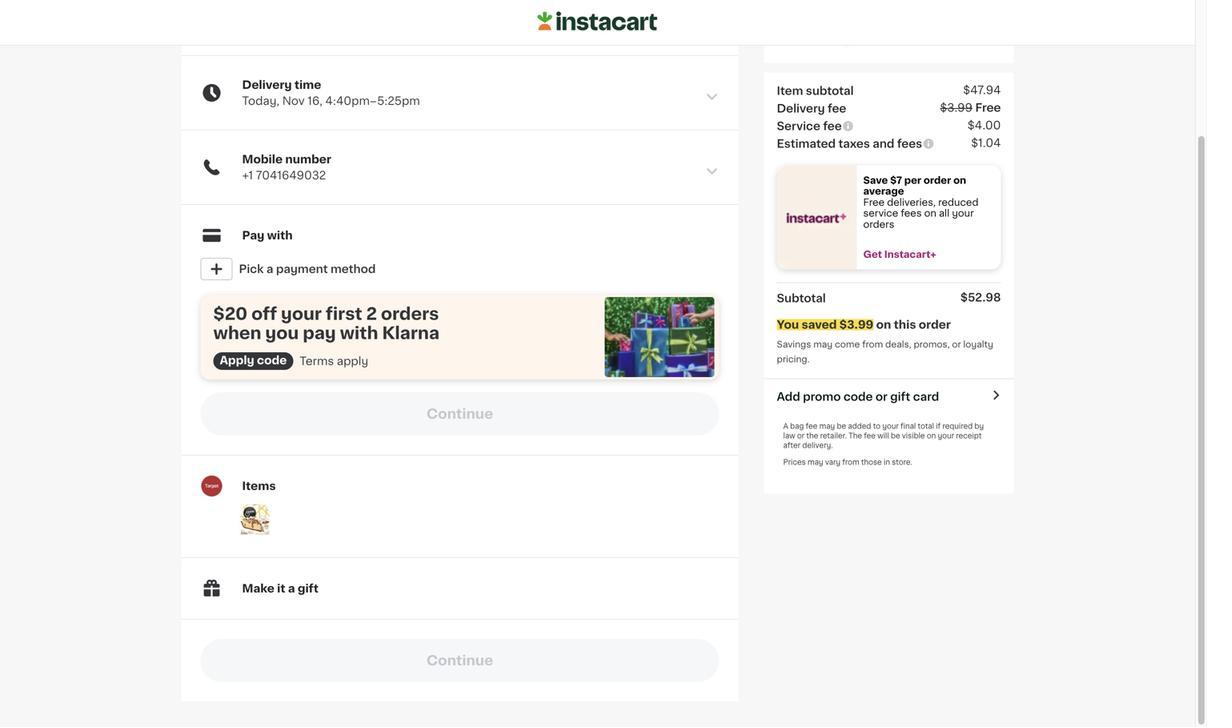 Task type: locate. For each thing, give the bounding box(es) containing it.
from inside savings may come from deals, promos, or loyalty pricing.
[[863, 340, 883, 349]]

or left loyalty
[[952, 340, 961, 349]]

your up pay
[[281, 306, 322, 322]]

fees
[[898, 138, 923, 149], [901, 209, 922, 218]]

subtotal
[[777, 293, 826, 304]]

1 horizontal spatial orders
[[864, 220, 895, 229]]

a bag fee may be added to your final total if required by law or the retailer. the fee will be visible on your receipt after delivery.
[[784, 423, 984, 449]]

0 vertical spatial from
[[863, 340, 883, 349]]

0 horizontal spatial from
[[843, 459, 860, 466]]

0 horizontal spatial $3.99
[[840, 319, 874, 330]]

delivery fee
[[777, 103, 847, 114]]

0 horizontal spatial or
[[797, 432, 805, 440]]

2 vertical spatial may
[[808, 459, 824, 466]]

may up retailer. on the right bottom of the page
[[820, 423, 835, 430]]

free
[[976, 102, 1001, 113], [864, 198, 885, 207]]

1 horizontal spatial be
[[891, 432, 901, 440]]

from down the you saved $3.99 on this order
[[863, 340, 883, 349]]

delivery
[[242, 79, 292, 90], [777, 103, 825, 114]]

the
[[849, 432, 863, 440]]

delivery for delivery fee
[[777, 103, 825, 114]]

add promo code or gift card
[[777, 391, 940, 402]]

1 horizontal spatial gift
[[891, 391, 911, 402]]

1 vertical spatial code
[[844, 391, 873, 402]]

a inside button
[[267, 263, 273, 275]]

today,
[[242, 95, 280, 107]]

2 horizontal spatial with
[[920, 20, 945, 31]]

0 vertical spatial delivery
[[242, 79, 292, 90]]

method
[[331, 263, 376, 275]]

1 vertical spatial a
[[288, 583, 295, 594]]

0 vertical spatial may
[[814, 340, 833, 349]]

0 vertical spatial code
[[257, 355, 287, 366]]

place your order with peace of mind.
[[822, 20, 998, 47]]

1 horizontal spatial code
[[844, 391, 873, 402]]

orders
[[864, 220, 895, 229], [381, 306, 439, 322]]

fees right and
[[898, 138, 923, 149]]

1 vertical spatial orders
[[381, 306, 439, 322]]

order inside save $7 per order on average free deliveries, reduced service fees on all your orders
[[924, 176, 952, 185]]

0 vertical spatial free
[[976, 102, 1001, 113]]

may
[[814, 340, 833, 349], [820, 423, 835, 430], [808, 459, 824, 466]]

with
[[920, 20, 945, 31], [267, 230, 293, 241], [340, 325, 378, 342]]

delivery up the today,
[[242, 79, 292, 90]]

$3.99 down $47.94 in the top right of the page
[[940, 102, 973, 113]]

code inside button
[[844, 391, 873, 402]]

items
[[242, 480, 276, 492]]

code down you
[[257, 355, 287, 366]]

0 vertical spatial gift
[[891, 391, 911, 402]]

or inside a bag fee may be added to your final total if required by law or the retailer. the fee will be visible on your receipt after delivery.
[[797, 432, 805, 440]]

estimated
[[777, 138, 836, 149]]

orders up "klarna"
[[381, 306, 439, 322]]

delivery up service at top right
[[777, 103, 825, 114]]

number
[[285, 154, 331, 165]]

1 horizontal spatial with
[[340, 325, 378, 342]]

fees down the deliveries,
[[901, 209, 922, 218]]

or up 'to'
[[876, 391, 888, 402]]

free up service
[[864, 198, 885, 207]]

1 vertical spatial free
[[864, 198, 885, 207]]

1 vertical spatial order
[[924, 176, 952, 185]]

a right pick
[[267, 263, 273, 275]]

0 horizontal spatial a
[[267, 263, 273, 275]]

may inside a bag fee may be added to your final total if required by law or the retailer. the fee will be visible on your receipt after delivery.
[[820, 423, 835, 430]]

those
[[862, 459, 882, 466]]

1 vertical spatial gift
[[298, 583, 319, 594]]

1 horizontal spatial or
[[876, 391, 888, 402]]

your up the more info about 100% satisfaction guarantee image
[[857, 20, 883, 31]]

get instacart+
[[864, 250, 937, 259]]

free up "$4.00"
[[976, 102, 1001, 113]]

0 vertical spatial a
[[267, 263, 273, 275]]

fee
[[828, 103, 847, 114], [824, 121, 842, 132], [806, 423, 818, 430], [864, 432, 876, 440]]

0 horizontal spatial delivery
[[242, 79, 292, 90]]

2 vertical spatial order
[[919, 319, 951, 330]]

mobile number image
[[705, 164, 720, 179]]

from for deals,
[[863, 340, 883, 349]]

delivery inside delivery time today, nov 16, 4:40pm–5:25pm
[[242, 79, 292, 90]]

on up reduced
[[954, 176, 967, 185]]

on down total
[[927, 432, 936, 440]]

your inside place your order with peace of mind.
[[857, 20, 883, 31]]

pick a payment method
[[239, 263, 376, 275]]

on left all
[[925, 209, 937, 218]]

2 vertical spatial or
[[797, 432, 805, 440]]

1 horizontal spatial free
[[976, 102, 1001, 113]]

and
[[873, 138, 895, 149]]

0 vertical spatial with
[[920, 20, 945, 31]]

1 horizontal spatial delivery
[[777, 103, 825, 114]]

orders inside save $7 per order on average free deliveries, reduced service fees on all your orders
[[864, 220, 895, 229]]

order
[[886, 20, 917, 31], [924, 176, 952, 185], [919, 319, 951, 330]]

order up promos,
[[919, 319, 951, 330]]

may down the delivery.
[[808, 459, 824, 466]]

reduced
[[939, 198, 979, 207]]

or
[[952, 340, 961, 349], [876, 391, 888, 402], [797, 432, 805, 440]]

may for vary
[[808, 459, 824, 466]]

gift left the card
[[891, 391, 911, 402]]

1 horizontal spatial $3.99
[[940, 102, 973, 113]]

with right pay
[[267, 230, 293, 241]]

your inside the $20 off your first 2 orders when you pay with klarna
[[281, 306, 322, 322]]

delivery time image
[[705, 90, 720, 104]]

get
[[864, 250, 882, 259]]

may for come
[[814, 340, 833, 349]]

orders down service
[[864, 220, 895, 229]]

0 horizontal spatial be
[[837, 423, 847, 430]]

$7
[[891, 176, 902, 185]]

add
[[777, 391, 801, 402]]

on
[[954, 176, 967, 185], [925, 209, 937, 218], [877, 319, 892, 330], [927, 432, 936, 440]]

4:40pm–5:25pm
[[325, 95, 420, 107]]

be right will
[[891, 432, 901, 440]]

law
[[784, 432, 796, 440]]

0 vertical spatial order
[[886, 20, 917, 31]]

with inside place your order with peace of mind.
[[920, 20, 945, 31]]

+1
[[242, 170, 253, 181]]

it
[[277, 583, 286, 594]]

0 horizontal spatial code
[[257, 355, 287, 366]]

may inside savings may come from deals, promos, or loyalty pricing.
[[814, 340, 833, 349]]

your down reduced
[[952, 209, 974, 218]]

$3.99 up come
[[840, 319, 874, 330]]

$3.99
[[940, 102, 973, 113], [840, 319, 874, 330]]

payment
[[276, 263, 328, 275]]

1 vertical spatial may
[[820, 423, 835, 430]]

1 vertical spatial fees
[[901, 209, 922, 218]]

save
[[864, 176, 888, 185]]

2 horizontal spatial or
[[952, 340, 961, 349]]

visible
[[902, 432, 925, 440]]

order right per
[[924, 176, 952, 185]]

with down 2
[[340, 325, 378, 342]]

0 vertical spatial be
[[837, 423, 847, 430]]

from right vary
[[843, 459, 860, 466]]

0 vertical spatial or
[[952, 340, 961, 349]]

7041649032
[[256, 170, 326, 181]]

vary
[[826, 459, 841, 466]]

loyalty
[[964, 340, 994, 349]]

1 vertical spatial or
[[876, 391, 888, 402]]

1 horizontal spatial from
[[863, 340, 883, 349]]

saved
[[802, 319, 837, 330]]

order right place
[[886, 20, 917, 31]]

a right it
[[288, 583, 295, 594]]

or down the bag
[[797, 432, 805, 440]]

delivery.
[[803, 442, 833, 449]]

from for those
[[843, 459, 860, 466]]

with left peace
[[920, 20, 945, 31]]

0 horizontal spatial with
[[267, 230, 293, 241]]

from
[[863, 340, 883, 349], [843, 459, 860, 466]]

be up retailer. on the right bottom of the page
[[837, 423, 847, 430]]

on inside a bag fee may be added to your final total if required by law or the retailer. the fee will be visible on your receipt after delivery.
[[927, 432, 936, 440]]

may down saved
[[814, 340, 833, 349]]

$3.99 free
[[940, 102, 1001, 113]]

1 vertical spatial from
[[843, 459, 860, 466]]

add promo code or gift card button
[[777, 389, 940, 405]]

this
[[894, 319, 917, 330]]

1 vertical spatial delivery
[[777, 103, 825, 114]]

terms apply
[[300, 356, 369, 367]]

service
[[864, 209, 899, 218]]

code up added
[[844, 391, 873, 402]]

code
[[257, 355, 287, 366], [844, 391, 873, 402]]

gift
[[891, 391, 911, 402], [298, 583, 319, 594]]

fee down 'to'
[[864, 432, 876, 440]]

added
[[848, 423, 872, 430]]

instacart+
[[885, 250, 937, 259]]

0 vertical spatial $3.99
[[940, 102, 973, 113]]

0 horizontal spatial orders
[[381, 306, 439, 322]]

fees inside save $7 per order on average free deliveries, reduced service fees on all your orders
[[901, 209, 922, 218]]

gift right it
[[298, 583, 319, 594]]

0 horizontal spatial free
[[864, 198, 885, 207]]

mind.
[[822, 36, 854, 47]]

0 vertical spatial orders
[[864, 220, 895, 229]]

1 vertical spatial $3.99
[[840, 319, 874, 330]]

2 vertical spatial with
[[340, 325, 378, 342]]

apply
[[337, 356, 369, 367]]

terms
[[300, 356, 334, 367]]



Task type: vqa. For each thing, say whether or not it's contained in the screenshot.
A
yes



Task type: describe. For each thing, give the bounding box(es) containing it.
apply code
[[220, 355, 287, 366]]

prices
[[784, 459, 806, 466]]

come
[[835, 340, 860, 349]]

first
[[326, 306, 362, 322]]

final
[[901, 423, 916, 430]]

card
[[914, 391, 940, 402]]

free inside save $7 per order on average free deliveries, reduced service fees on all your orders
[[864, 198, 885, 207]]

by
[[975, 423, 984, 430]]

pick a payment method button
[[201, 253, 720, 285]]

off
[[252, 306, 277, 322]]

your down if on the bottom of page
[[938, 432, 955, 440]]

taxes
[[839, 138, 870, 149]]

after
[[784, 442, 801, 449]]

per
[[905, 176, 922, 185]]

all
[[939, 209, 950, 218]]

you saved $3.99 on this order
[[777, 319, 951, 330]]

you
[[265, 325, 299, 342]]

or inside savings may come from deals, promos, or loyalty pricing.
[[952, 340, 961, 349]]

of
[[986, 20, 998, 31]]

deliveries,
[[887, 198, 936, 207]]

if
[[936, 423, 941, 430]]

your up will
[[883, 423, 899, 430]]

service
[[777, 121, 821, 132]]

1 vertical spatial be
[[891, 432, 901, 440]]

delivery for delivery time today, nov 16, 4:40pm–5:25pm
[[242, 79, 292, 90]]

nov
[[282, 95, 305, 107]]

$20
[[213, 306, 248, 322]]

item subtotal
[[777, 85, 854, 97]]

0 vertical spatial fees
[[898, 138, 923, 149]]

orders inside the $20 off your first 2 orders when you pay with klarna
[[381, 306, 439, 322]]

average
[[864, 187, 905, 196]]

$4.00
[[968, 120, 1001, 131]]

klarna
[[382, 325, 440, 342]]

16,
[[308, 95, 323, 107]]

apply
[[220, 355, 254, 366]]

gift inside button
[[891, 391, 911, 402]]

you
[[777, 319, 799, 330]]

pricing.
[[777, 355, 810, 364]]

fee up the 'estimated taxes and fees'
[[824, 121, 842, 132]]

pay
[[303, 325, 336, 342]]

home image
[[538, 9, 658, 33]]

to
[[873, 423, 881, 430]]

1 vertical spatial with
[[267, 230, 293, 241]]

retailer.
[[821, 432, 847, 440]]

on left this
[[877, 319, 892, 330]]

savings may come from deals, promos, or loyalty pricing.
[[777, 340, 996, 364]]

make
[[242, 583, 275, 594]]

more info about 100% satisfaction guarantee image
[[856, 34, 869, 47]]

mobile
[[242, 154, 283, 165]]

1 horizontal spatial a
[[288, 583, 295, 594]]

$20 off your first 2 orders when you pay with klarna
[[213, 306, 440, 342]]

the
[[807, 432, 819, 440]]

make it a gift
[[242, 583, 319, 594]]

prices may vary from those in store.
[[784, 459, 913, 466]]

save $7 per order on average free deliveries, reduced service fees on all your orders
[[864, 176, 981, 229]]

delivery time today, nov 16, 4:40pm–5:25pm
[[242, 79, 420, 107]]

when
[[213, 325, 261, 342]]

your inside save $7 per order on average free deliveries, reduced service fees on all your orders
[[952, 209, 974, 218]]

fee up the
[[806, 423, 818, 430]]

subtotal
[[806, 85, 854, 97]]

promos,
[[914, 340, 950, 349]]

$1.04
[[972, 137, 1001, 149]]

$52.98
[[961, 292, 1001, 303]]

bag
[[791, 423, 804, 430]]

pay with
[[242, 230, 293, 241]]

2
[[366, 306, 377, 322]]

or inside add promo code or gift card button
[[876, 391, 888, 402]]

order inside place your order with peace of mind.
[[886, 20, 917, 31]]

edwards® turtle pie image
[[239, 504, 271, 536]]

fee down subtotal
[[828, 103, 847, 114]]

receipt
[[956, 432, 982, 440]]

time
[[295, 79, 321, 90]]

peace
[[947, 20, 983, 31]]

0 horizontal spatial gift
[[298, 583, 319, 594]]

mobile number +1 7041649032
[[242, 154, 331, 181]]

will
[[878, 432, 889, 440]]

a
[[784, 423, 789, 430]]

service fee
[[777, 121, 842, 132]]

place
[[822, 20, 854, 31]]

promo
[[803, 391, 841, 402]]

total
[[918, 423, 935, 430]]

item
[[777, 85, 804, 97]]

get instacart+ button
[[857, 249, 1001, 260]]

deals,
[[886, 340, 912, 349]]

$47.94
[[964, 85, 1001, 96]]

in
[[884, 459, 891, 466]]

estimated taxes and fees
[[777, 138, 923, 149]]

pay
[[242, 230, 265, 241]]

savings
[[777, 340, 812, 349]]

pick
[[239, 263, 264, 275]]

with inside the $20 off your first 2 orders when you pay with klarna
[[340, 325, 378, 342]]



